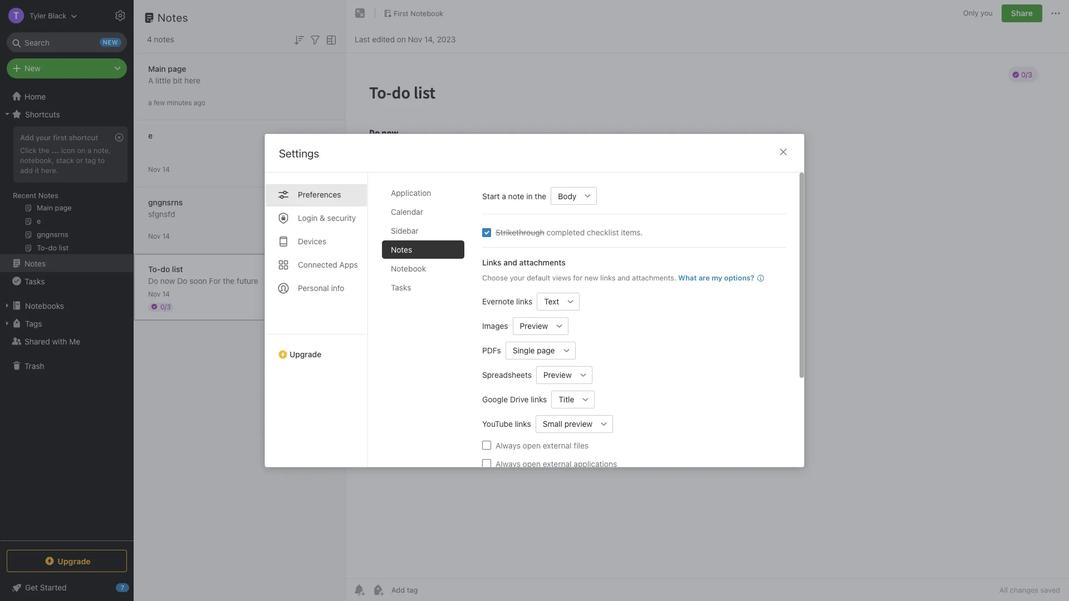 Task type: vqa. For each thing, say whether or not it's contained in the screenshot.
) to the bottom
no



Task type: describe. For each thing, give the bounding box(es) containing it.
evernote
[[482, 297, 514, 306]]

add your first shortcut
[[20, 133, 98, 142]]

ago
[[194, 98, 205, 107]]

do
[[161, 264, 170, 274]]

choose
[[482, 274, 508, 282]]

last
[[355, 34, 370, 44]]

shared with me
[[25, 337, 80, 346]]

tasks tab
[[382, 279, 465, 297]]

small preview
[[543, 419, 593, 429]]

strikethrough
[[496, 228, 545, 237]]

1 do from the left
[[148, 276, 158, 285]]

options?
[[724, 274, 755, 282]]

Choose default view option for Spreadsheets field
[[536, 366, 593, 384]]

icon
[[61, 146, 75, 155]]

Start a new note in the body or title. field
[[551, 187, 597, 205]]

single page
[[513, 346, 555, 355]]

only you
[[964, 8, 993, 17]]

new button
[[7, 58, 127, 79]]

apps
[[340, 260, 358, 270]]

14,
[[424, 34, 435, 44]]

to-do list do now do soon for the future
[[148, 264, 258, 285]]

edited
[[372, 34, 395, 44]]

add a reminder image
[[353, 584, 366, 597]]

to-
[[148, 264, 161, 274]]

saved
[[1041, 586, 1061, 595]]

always for always open external applications
[[496, 459, 521, 469]]

security
[[327, 213, 356, 223]]

always open external applications
[[496, 459, 617, 469]]

checklist
[[587, 228, 619, 237]]

shared
[[25, 337, 50, 346]]

home link
[[0, 87, 134, 105]]

nov 14 for gngnsrns
[[148, 232, 170, 240]]

notebooks
[[25, 301, 64, 311]]

personal
[[298, 284, 329, 293]]

attachments.
[[632, 274, 677, 282]]

recent notes
[[13, 191, 58, 200]]

single
[[513, 346, 535, 355]]

notebook inside first notebook button
[[411, 9, 444, 18]]

or
[[76, 156, 83, 165]]

2 horizontal spatial the
[[535, 191, 547, 201]]

notes inside tab
[[391, 245, 412, 255]]

Always open external files checkbox
[[482, 441, 491, 450]]

1 vertical spatial upgrade button
[[7, 550, 127, 573]]

main page
[[148, 64, 186, 73]]

are
[[699, 274, 710, 282]]

notes right recent
[[38, 191, 58, 200]]

Search text field
[[14, 32, 119, 52]]

0/3
[[160, 303, 171, 311]]

upgrade inside tab list
[[290, 350, 322, 359]]

add tag image
[[372, 584, 385, 597]]

1 vertical spatial upgrade
[[58, 557, 91, 566]]

add
[[20, 166, 33, 175]]

on inside icon on a note, notebook, stack or tag to add it here.
[[77, 146, 86, 155]]

expand notebooks image
[[3, 301, 12, 310]]

4
[[147, 35, 152, 44]]

links right new
[[601, 274, 616, 282]]

close image
[[777, 145, 790, 159]]

1 horizontal spatial and
[[618, 274, 630, 282]]

&
[[320, 213, 325, 223]]

your for default
[[510, 274, 525, 282]]

default
[[527, 274, 550, 282]]

Always open external applications checkbox
[[482, 460, 491, 468]]

notebook,
[[20, 156, 54, 165]]

14 for gngnsrns
[[162, 232, 170, 240]]

attachments
[[519, 258, 566, 267]]

shortcuts button
[[0, 105, 133, 123]]

all
[[1000, 586, 1008, 595]]

home
[[25, 92, 46, 101]]

body button
[[551, 187, 580, 205]]

my
[[712, 274, 723, 282]]

sfgnsfd
[[148, 209, 175, 219]]

text
[[544, 297, 559, 306]]

gngnsrns
[[148, 197, 183, 207]]

first notebook
[[394, 9, 444, 18]]

page for main page
[[168, 64, 186, 73]]

applications
[[574, 459, 617, 469]]

google drive links
[[482, 395, 547, 404]]

calendar
[[391, 207, 423, 217]]

tasks inside tab
[[391, 283, 411, 292]]

nov up '0/3'
[[148, 290, 161, 298]]

the inside 'to-do list do now do soon for the future'
[[223, 276, 235, 285]]

note list element
[[134, 0, 346, 602]]

upgrade button inside tab list
[[265, 334, 368, 364]]

start a note in the
[[482, 191, 547, 201]]

Choose default view option for Google Drive links field
[[552, 391, 595, 409]]

views
[[552, 274, 571, 282]]

recent
[[13, 191, 36, 200]]

title
[[559, 395, 575, 404]]

always for always open external files
[[496, 441, 521, 450]]

first
[[53, 133, 67, 142]]

notes tab
[[382, 241, 465, 259]]

bit
[[173, 75, 182, 85]]

external for files
[[543, 441, 572, 450]]

nov inside note window element
[[408, 34, 422, 44]]

few
[[154, 98, 165, 107]]

now
[[160, 276, 175, 285]]

files
[[574, 441, 589, 450]]

2 do from the left
[[177, 276, 187, 285]]

devices
[[298, 237, 327, 246]]

changes
[[1010, 586, 1039, 595]]

click
[[20, 146, 37, 155]]

images
[[482, 321, 508, 331]]

login & security
[[298, 213, 356, 223]]

to
[[98, 156, 105, 165]]

sidebar
[[391, 226, 419, 236]]

it
[[35, 166, 39, 175]]

main
[[148, 64, 166, 73]]

note
[[508, 191, 524, 201]]

14 for e
[[162, 165, 170, 174]]

tags
[[25, 319, 42, 328]]

2 vertical spatial a
[[502, 191, 506, 201]]

a few minutes ago
[[148, 98, 205, 107]]

here.
[[41, 166, 58, 175]]

for
[[209, 276, 221, 285]]



Task type: locate. For each thing, give the bounding box(es) containing it.
group
[[0, 123, 133, 259]]

preview button for images
[[513, 317, 551, 335]]

1 vertical spatial open
[[523, 459, 541, 469]]

0 horizontal spatial the
[[39, 146, 50, 155]]

external for applications
[[543, 459, 572, 469]]

page
[[168, 64, 186, 73], [537, 346, 555, 355]]

preview for spreadsheets
[[544, 370, 572, 380]]

open
[[523, 441, 541, 450], [523, 459, 541, 469]]

0 horizontal spatial a
[[88, 146, 91, 155]]

1 vertical spatial always
[[496, 459, 521, 469]]

do down the "to-"
[[148, 276, 158, 285]]

1 vertical spatial your
[[510, 274, 525, 282]]

1 always from the top
[[496, 441, 521, 450]]

tab list for application
[[265, 173, 368, 467]]

icon on a note, notebook, stack or tag to add it here.
[[20, 146, 111, 175]]

preview inside preview field
[[544, 370, 572, 380]]

preview
[[565, 419, 593, 429]]

open for always open external files
[[523, 441, 541, 450]]

single page button
[[506, 342, 558, 360]]

items.
[[621, 228, 643, 237]]

small preview button
[[536, 415, 596, 433]]

evernote links
[[482, 297, 533, 306]]

tasks up the notebooks
[[25, 277, 45, 286]]

0 horizontal spatial tab list
[[265, 173, 368, 467]]

None search field
[[14, 32, 119, 52]]

2023
[[437, 34, 456, 44]]

14 up gngnsrns
[[162, 165, 170, 174]]

first
[[394, 9, 409, 18]]

page right single
[[537, 346, 555, 355]]

notebook inside notebook tab
[[391, 264, 426, 274]]

the left ...
[[39, 146, 50, 155]]

notebook down the "notes" tab
[[391, 264, 426, 274]]

group containing add your first shortcut
[[0, 123, 133, 259]]

upgrade button
[[265, 334, 368, 364], [7, 550, 127, 573]]

trash
[[25, 361, 44, 371]]

on up or
[[77, 146, 86, 155]]

a left few
[[148, 98, 152, 107]]

1 horizontal spatial a
[[148, 98, 152, 107]]

preview button for spreadsheets
[[536, 366, 575, 384]]

open for always open external applications
[[523, 459, 541, 469]]

a inside icon on a note, notebook, stack or tag to add it here.
[[88, 146, 91, 155]]

1 vertical spatial and
[[618, 274, 630, 282]]

notes inside 'link'
[[25, 259, 46, 268]]

text button
[[537, 293, 562, 311]]

1 horizontal spatial tab list
[[382, 184, 473, 467]]

0 vertical spatial page
[[168, 64, 186, 73]]

tasks down notebook tab
[[391, 283, 411, 292]]

application
[[391, 188, 431, 198]]

settings image
[[114, 9, 127, 22]]

0 horizontal spatial tasks
[[25, 277, 45, 286]]

page up the bit
[[168, 64, 186, 73]]

0 horizontal spatial page
[[168, 64, 186, 73]]

with
[[52, 337, 67, 346]]

soon
[[190, 276, 207, 285]]

notes inside note list 'element'
[[158, 11, 188, 24]]

1 external from the top
[[543, 441, 572, 450]]

0 vertical spatial always
[[496, 441, 521, 450]]

preview button up title button
[[536, 366, 575, 384]]

1 14 from the top
[[162, 165, 170, 174]]

always right always open external files option
[[496, 441, 521, 450]]

0 horizontal spatial and
[[504, 258, 517, 267]]

preview up title button
[[544, 370, 572, 380]]

shortcut
[[69, 133, 98, 142]]

1 vertical spatial on
[[77, 146, 86, 155]]

Choose default view option for YouTube links field
[[536, 415, 613, 433]]

1 vertical spatial preview
[[544, 370, 572, 380]]

on
[[397, 34, 406, 44], [77, 146, 86, 155]]

always right always open external applications option
[[496, 459, 521, 469]]

body
[[558, 191, 577, 201]]

external down "always open external files"
[[543, 459, 572, 469]]

completed
[[547, 228, 585, 237]]

0 vertical spatial notebook
[[411, 9, 444, 18]]

notebook right first
[[411, 9, 444, 18]]

1 horizontal spatial the
[[223, 276, 235, 285]]

links down drive
[[515, 419, 531, 429]]

nov 14 up '0/3'
[[148, 290, 170, 298]]

e
[[148, 131, 153, 140]]

sidebar tab
[[382, 222, 465, 240]]

2 horizontal spatial a
[[502, 191, 506, 201]]

external up "always open external applications"
[[543, 441, 572, 450]]

preview inside choose default view option for images "field"
[[520, 321, 548, 331]]

preferences
[[298, 190, 341, 199]]

1 vertical spatial nov 14
[[148, 232, 170, 240]]

preview up 'single page'
[[520, 321, 548, 331]]

drive
[[510, 395, 529, 404]]

1 horizontal spatial do
[[177, 276, 187, 285]]

here
[[184, 75, 200, 85]]

page inside single page button
[[537, 346, 555, 355]]

2 vertical spatial nov 14
[[148, 290, 170, 298]]

0 vertical spatial open
[[523, 441, 541, 450]]

preview for images
[[520, 321, 548, 331]]

1 horizontal spatial page
[[537, 346, 555, 355]]

2 vertical spatial 14
[[162, 290, 170, 298]]

1 horizontal spatial upgrade button
[[265, 334, 368, 364]]

share
[[1012, 8, 1033, 18]]

do down list on the left top
[[177, 276, 187, 285]]

login
[[298, 213, 318, 223]]

start
[[482, 191, 500, 201]]

0 vertical spatial your
[[36, 133, 51, 142]]

and right links
[[504, 258, 517, 267]]

application tab
[[382, 184, 465, 202]]

shortcuts
[[25, 109, 60, 119]]

your up click the ...
[[36, 133, 51, 142]]

links and attachments
[[482, 258, 566, 267]]

open down "always open external files"
[[523, 459, 541, 469]]

0 vertical spatial upgrade
[[290, 350, 322, 359]]

2 nov 14 from the top
[[148, 232, 170, 240]]

1 vertical spatial the
[[535, 191, 547, 201]]

notes up tasks button
[[25, 259, 46, 268]]

notes up notes
[[158, 11, 188, 24]]

last edited on nov 14, 2023
[[355, 34, 456, 44]]

strikethrough completed checklist items.
[[496, 228, 643, 237]]

the right for
[[223, 276, 235, 285]]

share button
[[1002, 4, 1043, 22]]

note,
[[93, 146, 111, 155]]

1 horizontal spatial your
[[510, 274, 525, 282]]

tasks button
[[0, 272, 133, 290]]

a little bit here
[[148, 75, 200, 85]]

always open external files
[[496, 441, 589, 450]]

2 open from the top
[[523, 459, 541, 469]]

0 vertical spatial preview
[[520, 321, 548, 331]]

a inside note list 'element'
[[148, 98, 152, 107]]

preview
[[520, 321, 548, 331], [544, 370, 572, 380]]

notes link
[[0, 255, 133, 272]]

0 vertical spatial the
[[39, 146, 50, 155]]

a left note
[[502, 191, 506, 201]]

2 external from the top
[[543, 459, 572, 469]]

shared with me link
[[0, 333, 133, 350]]

only
[[964, 8, 979, 17]]

Choose default view option for PDFs field
[[506, 342, 576, 360]]

14 up '0/3'
[[162, 290, 170, 298]]

nov 14 for e
[[148, 165, 170, 174]]

tree
[[0, 87, 134, 540]]

0 vertical spatial upgrade button
[[265, 334, 368, 364]]

on right edited
[[397, 34, 406, 44]]

links
[[601, 274, 616, 282], [516, 297, 533, 306], [531, 395, 547, 404], [515, 419, 531, 429]]

the
[[39, 146, 50, 155], [535, 191, 547, 201], [223, 276, 235, 285]]

1 horizontal spatial on
[[397, 34, 406, 44]]

0 horizontal spatial your
[[36, 133, 51, 142]]

0 horizontal spatial upgrade
[[58, 557, 91, 566]]

tab list
[[265, 173, 368, 467], [382, 184, 473, 467]]

calendar tab
[[382, 203, 465, 221]]

tree containing home
[[0, 87, 134, 540]]

links right drive
[[531, 395, 547, 404]]

expand note image
[[354, 7, 367, 20]]

1 vertical spatial external
[[543, 459, 572, 469]]

the right in
[[535, 191, 547, 201]]

Choose default view option for Images field
[[513, 317, 569, 335]]

minutes
[[167, 98, 192, 107]]

1 vertical spatial page
[[537, 346, 555, 355]]

in
[[527, 191, 533, 201]]

for
[[573, 274, 583, 282]]

tags button
[[0, 315, 133, 333]]

and left the attachments.
[[618, 274, 630, 282]]

nov down e
[[148, 165, 161, 174]]

external
[[543, 441, 572, 450], [543, 459, 572, 469]]

Choose default view option for Evernote links field
[[537, 293, 580, 311]]

nov 14 down sfgnsfd
[[148, 232, 170, 240]]

2 vertical spatial the
[[223, 276, 235, 285]]

0 horizontal spatial upgrade button
[[7, 550, 127, 573]]

0 horizontal spatial on
[[77, 146, 86, 155]]

tab list for start a note in the
[[382, 184, 473, 467]]

youtube links
[[482, 419, 531, 429]]

youtube
[[482, 419, 513, 429]]

nov left 14,
[[408, 34, 422, 44]]

1 horizontal spatial tasks
[[391, 283, 411, 292]]

0 vertical spatial 14
[[162, 165, 170, 174]]

your down links and attachments
[[510, 274, 525, 282]]

info
[[331, 284, 345, 293]]

your
[[36, 133, 51, 142], [510, 274, 525, 282]]

nov 14 up gngnsrns
[[148, 165, 170, 174]]

0 vertical spatial nov 14
[[148, 165, 170, 174]]

14 down sfgnsfd
[[162, 232, 170, 240]]

1 open from the top
[[523, 441, 541, 450]]

list
[[172, 264, 183, 274]]

gngnsrns sfgnsfd
[[148, 197, 183, 219]]

Note Editor text field
[[346, 53, 1070, 579]]

nov down sfgnsfd
[[148, 232, 161, 240]]

google
[[482, 395, 508, 404]]

note window element
[[346, 0, 1070, 602]]

0 horizontal spatial do
[[148, 276, 158, 285]]

3 nov 14 from the top
[[148, 290, 170, 298]]

on inside note window element
[[397, 34, 406, 44]]

tag
[[85, 156, 96, 165]]

2 always from the top
[[496, 459, 521, 469]]

nov 14
[[148, 165, 170, 174], [148, 232, 170, 240], [148, 290, 170, 298]]

pdfs
[[482, 346, 501, 355]]

page inside note list 'element'
[[168, 64, 186, 73]]

...
[[52, 146, 59, 155]]

0 vertical spatial a
[[148, 98, 152, 107]]

0 vertical spatial and
[[504, 258, 517, 267]]

spreadsheets
[[482, 370, 532, 380]]

3 14 from the top
[[162, 290, 170, 298]]

the inside tree
[[39, 146, 50, 155]]

little
[[155, 75, 171, 85]]

1 vertical spatial a
[[88, 146, 91, 155]]

a
[[148, 98, 152, 107], [88, 146, 91, 155], [502, 191, 506, 201]]

0 vertical spatial preview button
[[513, 317, 551, 335]]

2 14 from the top
[[162, 232, 170, 240]]

1 vertical spatial 14
[[162, 232, 170, 240]]

0 vertical spatial external
[[543, 441, 572, 450]]

tab list containing preferences
[[265, 173, 368, 467]]

first notebook button
[[380, 6, 447, 21]]

notebook tab
[[382, 260, 465, 278]]

expand tags image
[[3, 319, 12, 328]]

what
[[679, 274, 697, 282]]

1 nov 14 from the top
[[148, 165, 170, 174]]

personal info
[[298, 284, 345, 293]]

what are my options?
[[679, 274, 755, 282]]

notebooks link
[[0, 297, 133, 315]]

1 vertical spatial preview button
[[536, 366, 575, 384]]

a up the tag
[[88, 146, 91, 155]]

notes down the sidebar
[[391, 245, 412, 255]]

1 vertical spatial notebook
[[391, 264, 426, 274]]

links left text button
[[516, 297, 533, 306]]

page for single page
[[537, 346, 555, 355]]

your for first
[[36, 133, 51, 142]]

you
[[981, 8, 993, 17]]

Select878 checkbox
[[482, 228, 491, 237]]

notebook
[[411, 9, 444, 18], [391, 264, 426, 274]]

links
[[482, 258, 502, 267]]

preview button up single page button
[[513, 317, 551, 335]]

tasks inside button
[[25, 277, 45, 286]]

0 vertical spatial on
[[397, 34, 406, 44]]

open up "always open external applications"
[[523, 441, 541, 450]]

group inside tree
[[0, 123, 133, 259]]

stack
[[56, 156, 74, 165]]

tab list containing application
[[382, 184, 473, 467]]

1 horizontal spatial upgrade
[[290, 350, 322, 359]]



